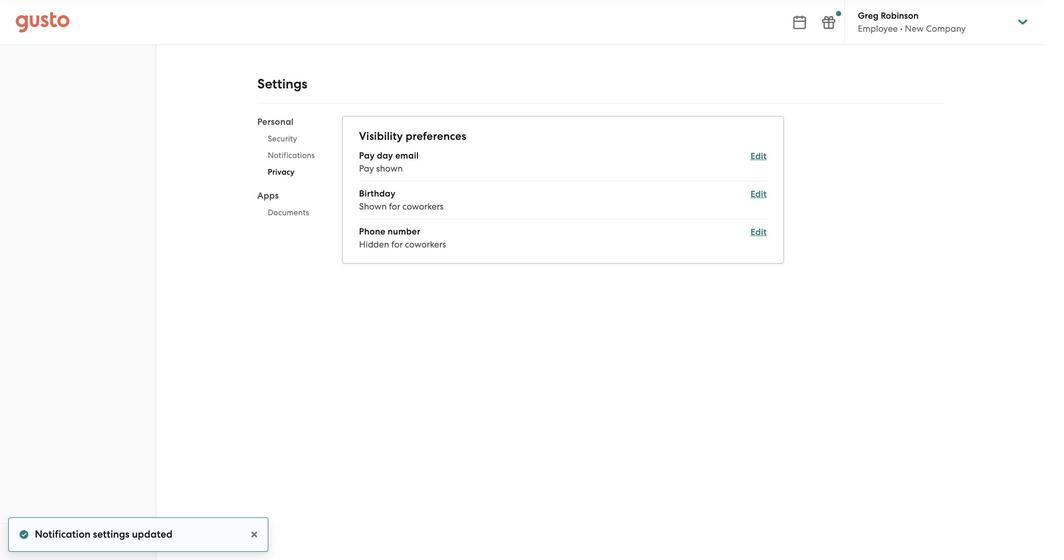 Task type: vqa. For each thing, say whether or not it's contained in the screenshot.
Team
no



Task type: locate. For each thing, give the bounding box(es) containing it.
2 edit link from the top
[[751, 189, 767, 200]]

pay left day
[[359, 150, 375, 161]]

pay day email pay shown
[[359, 150, 419, 174]]

privacy link
[[258, 164, 325, 181], [41, 537, 68, 547]]

updated
[[132, 529, 173, 541]]

0 vertical spatial coworkers
[[403, 201, 444, 212]]

0 vertical spatial edit link
[[751, 151, 767, 162]]

pay
[[359, 150, 375, 161], [359, 163, 374, 174]]

visibility preferences group
[[359, 129, 767, 251]]

1 vertical spatial privacy link
[[41, 537, 68, 547]]

visibility
[[359, 130, 403, 143]]

robinson
[[881, 10, 919, 21]]

greg robinson employee • new company
[[858, 10, 966, 34]]

1 vertical spatial pay
[[359, 163, 374, 174]]

0 horizontal spatial privacy link
[[41, 537, 68, 547]]

documents
[[268, 208, 309, 217]]

0 vertical spatial privacy link
[[258, 164, 325, 181]]

1 vertical spatial for
[[392, 239, 403, 250]]

birthday element
[[359, 188, 767, 220]]

pay day email element
[[359, 150, 767, 182]]

edit inside "birthday" element
[[751, 189, 767, 200]]

preferences
[[406, 130, 467, 143]]

for
[[389, 201, 400, 212], [392, 239, 403, 250]]

edit for phone number
[[751, 227, 767, 238]]

terms , privacy , & cookies
[[16, 537, 108, 547]]

2 vertical spatial edit link
[[751, 227, 767, 238]]

notification
[[35, 529, 91, 541]]

coworkers
[[403, 201, 444, 212], [405, 239, 446, 250]]

2 , from the left
[[68, 537, 70, 547]]

new
[[905, 23, 924, 34]]

visibility preferences
[[359, 130, 467, 143]]

&
[[72, 537, 78, 547]]

edit link inside "birthday" element
[[751, 189, 767, 200]]

1 horizontal spatial ,
[[68, 537, 70, 547]]

edit link inside the phone number element
[[751, 227, 767, 238]]

1 edit link from the top
[[751, 151, 767, 162]]

edit
[[751, 151, 767, 162], [751, 189, 767, 200], [751, 227, 767, 238]]

0 vertical spatial privacy
[[268, 168, 295, 177]]

edit link inside pay day email element
[[751, 151, 767, 162]]

group containing personal
[[258, 116, 325, 224]]

0 horizontal spatial privacy
[[41, 537, 68, 547]]

coworkers up number
[[403, 201, 444, 212]]

,
[[37, 537, 39, 547], [68, 537, 70, 547]]

notifications link
[[258, 147, 325, 164]]

privacy
[[268, 168, 295, 177], [41, 537, 68, 547]]

edit link
[[751, 151, 767, 162], [751, 189, 767, 200], [751, 227, 767, 238]]

pay left 'shown'
[[359, 163, 374, 174]]

1 vertical spatial coworkers
[[405, 239, 446, 250]]

1 edit from the top
[[751, 151, 767, 162]]

0 vertical spatial pay
[[359, 150, 375, 161]]

edit inside pay day email element
[[751, 151, 767, 162]]

company
[[926, 23, 966, 34]]

0 horizontal spatial ,
[[37, 537, 39, 547]]

coworkers down number
[[405, 239, 446, 250]]

2 vertical spatial edit
[[751, 227, 767, 238]]

privacy link left &
[[41, 537, 68, 547]]

0 vertical spatial for
[[389, 201, 400, 212]]

list
[[359, 150, 767, 251]]

2 edit from the top
[[751, 189, 767, 200]]

coworkers inside birthday shown for coworkers
[[403, 201, 444, 212]]

1 vertical spatial edit link
[[751, 189, 767, 200]]

3 edit link from the top
[[751, 227, 767, 238]]

privacy down the notifications link in the left top of the page
[[268, 168, 295, 177]]

employee
[[858, 23, 898, 34]]

email
[[395, 150, 419, 161]]

1 horizontal spatial privacy link
[[258, 164, 325, 181]]

hidden
[[359, 239, 389, 250]]

1 , from the left
[[37, 537, 39, 547]]

terms
[[16, 537, 37, 547]]

group
[[258, 116, 325, 224]]

privacy left &
[[41, 537, 68, 547]]

•
[[901, 23, 903, 34]]

cookies button
[[79, 536, 108, 548]]

2 pay from the top
[[359, 163, 374, 174]]

for down birthday
[[389, 201, 400, 212]]

0 vertical spatial edit
[[751, 151, 767, 162]]

phone
[[359, 226, 386, 237]]

shown
[[376, 163, 403, 174]]

for down number
[[392, 239, 403, 250]]

3 edit from the top
[[751, 227, 767, 238]]

settings
[[93, 529, 130, 541]]

privacy link down notifications
[[258, 164, 325, 181]]

1 vertical spatial edit
[[751, 189, 767, 200]]

edit inside the phone number element
[[751, 227, 767, 238]]

notifications
[[268, 151, 315, 160]]



Task type: describe. For each thing, give the bounding box(es) containing it.
for inside phone number hidden for coworkers
[[392, 239, 403, 250]]

edit for birthday
[[751, 189, 767, 200]]

for inside birthday shown for coworkers
[[389, 201, 400, 212]]

birthday
[[359, 188, 396, 199]]

1 horizontal spatial privacy
[[268, 168, 295, 177]]

notification settings updated alert
[[8, 518, 268, 552]]

terms link
[[16, 537, 37, 547]]

edit link for pay day email
[[751, 151, 767, 162]]

edit link for birthday
[[751, 189, 767, 200]]

birthday shown for coworkers
[[359, 188, 444, 212]]

security
[[268, 134, 297, 144]]

gusto navigation element
[[0, 45, 156, 86]]

notification settings updated
[[35, 529, 173, 541]]

day
[[377, 150, 393, 161]]

home image
[[16, 12, 70, 33]]

apps
[[258, 190, 279, 201]]

edit link for phone number
[[751, 227, 767, 238]]

security link
[[258, 131, 325, 147]]

cookies
[[79, 537, 108, 547]]

greg
[[858, 10, 879, 21]]

shown
[[359, 201, 387, 212]]

1 pay from the top
[[359, 150, 375, 161]]

coworkers inside phone number hidden for coworkers
[[405, 239, 446, 250]]

phone number element
[[359, 226, 767, 251]]

1 vertical spatial privacy
[[41, 537, 68, 547]]

phone number hidden for coworkers
[[359, 226, 446, 250]]

documents link
[[258, 204, 325, 221]]

number
[[388, 226, 421, 237]]

list containing pay day email
[[359, 150, 767, 251]]

personal
[[258, 117, 294, 127]]

edit for pay day email
[[751, 151, 767, 162]]

settings
[[258, 76, 308, 92]]



